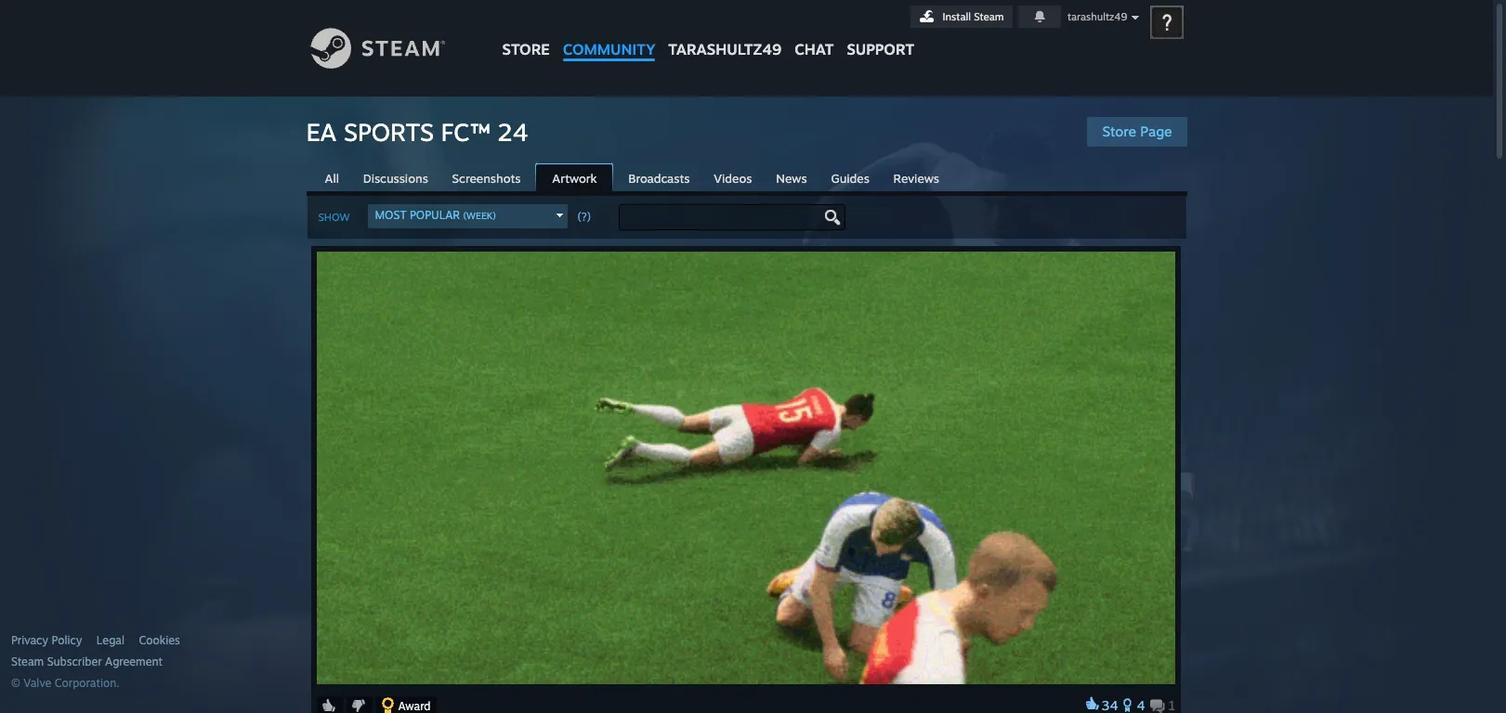Task type: describe. For each thing, give the bounding box(es) containing it.
reviews link
[[884, 164, 949, 190]]

fc™
[[441, 117, 490, 147]]

support link
[[840, 0, 921, 63]]

install steam link
[[910, 6, 1012, 28]]

news link
[[767, 164, 816, 190]]

most
[[375, 208, 406, 222]]

artwork
[[552, 171, 597, 186]]

guides
[[831, 171, 869, 186]]

steam subscriber agreement link
[[11, 655, 301, 670]]

(?)
[[577, 210, 591, 224]]

install
[[943, 10, 971, 23]]

chat
[[795, 40, 834, 59]]

most popular (week)
[[375, 208, 496, 222]]

steam for install steam
[[974, 10, 1004, 23]]

screenshots link
[[443, 164, 530, 190]]

broadcasts link
[[619, 164, 699, 190]]

valve
[[23, 676, 51, 690]]

ea sports fc™ 24
[[306, 117, 528, 147]]

install steam
[[943, 10, 1004, 23]]

screenshots
[[452, 171, 521, 186]]

guides link
[[822, 164, 879, 190]]

store
[[1102, 123, 1136, 140]]

corporation.
[[55, 676, 119, 690]]

popular
[[410, 208, 460, 222]]

(week)
[[463, 210, 496, 221]]

tarashultz49 link
[[662, 0, 788, 67]]

store page
[[1102, 123, 1172, 140]]

community
[[563, 40, 655, 59]]



Task type: vqa. For each thing, say whether or not it's contained in the screenshot.
the STORE
yes



Task type: locate. For each thing, give the bounding box(es) containing it.
broadcasts
[[628, 171, 690, 186]]

steam down privacy
[[11, 655, 44, 669]]

1 vertical spatial steam
[[11, 655, 44, 669]]

all link
[[315, 164, 348, 190]]

privacy policy link
[[11, 634, 82, 648]]

0 vertical spatial tarashultz49
[[1067, 10, 1127, 23]]

subscriber
[[47, 655, 102, 669]]

0 horizontal spatial tarashultz49
[[668, 40, 782, 59]]

privacy
[[11, 634, 48, 648]]

support
[[847, 40, 914, 59]]

discussions
[[363, 171, 428, 186]]

community link
[[556, 0, 662, 67]]

reviews
[[893, 171, 939, 186]]

cookies link
[[139, 634, 180, 648]]

chat link
[[788, 0, 840, 63]]

ea
[[306, 117, 337, 147]]

steam right install
[[974, 10, 1004, 23]]

tarashultz49
[[1067, 10, 1127, 23], [668, 40, 782, 59]]

0 horizontal spatial steam
[[11, 655, 44, 669]]

legal
[[96, 634, 125, 648]]

legal link
[[96, 634, 125, 648]]

artwork link
[[535, 164, 614, 193]]

steam inside cookies steam subscriber agreement © valve corporation.
[[11, 655, 44, 669]]

discussions link
[[354, 164, 437, 190]]

news
[[776, 171, 807, 186]]

None text field
[[619, 204, 846, 230]]

cookies steam subscriber agreement © valve corporation.
[[11, 634, 180, 690]]

1 vertical spatial tarashultz49
[[668, 40, 782, 59]]

page
[[1140, 123, 1172, 140]]

store page link
[[1087, 117, 1187, 147]]

videos link
[[705, 164, 761, 190]]

0 vertical spatial steam
[[974, 10, 1004, 23]]

steam for cookies steam subscriber agreement © valve corporation.
[[11, 655, 44, 669]]

show
[[318, 211, 350, 224]]

24
[[497, 117, 528, 147]]

tarashultz49 inside tarashultz49 link
[[668, 40, 782, 59]]

steam
[[974, 10, 1004, 23], [11, 655, 44, 669]]

cookies
[[139, 634, 180, 648]]

sports
[[344, 117, 434, 147]]

all
[[325, 171, 339, 186]]

agreement
[[105, 655, 163, 669]]

policy
[[51, 634, 82, 648]]

privacy policy
[[11, 634, 82, 648]]

videos
[[714, 171, 752, 186]]

1 horizontal spatial steam
[[974, 10, 1004, 23]]

1 horizontal spatial tarashultz49
[[1067, 10, 1127, 23]]

©
[[11, 676, 20, 690]]

store link
[[496, 0, 556, 67]]

store
[[502, 40, 550, 59]]

steam inside install steam 'link'
[[974, 10, 1004, 23]]



